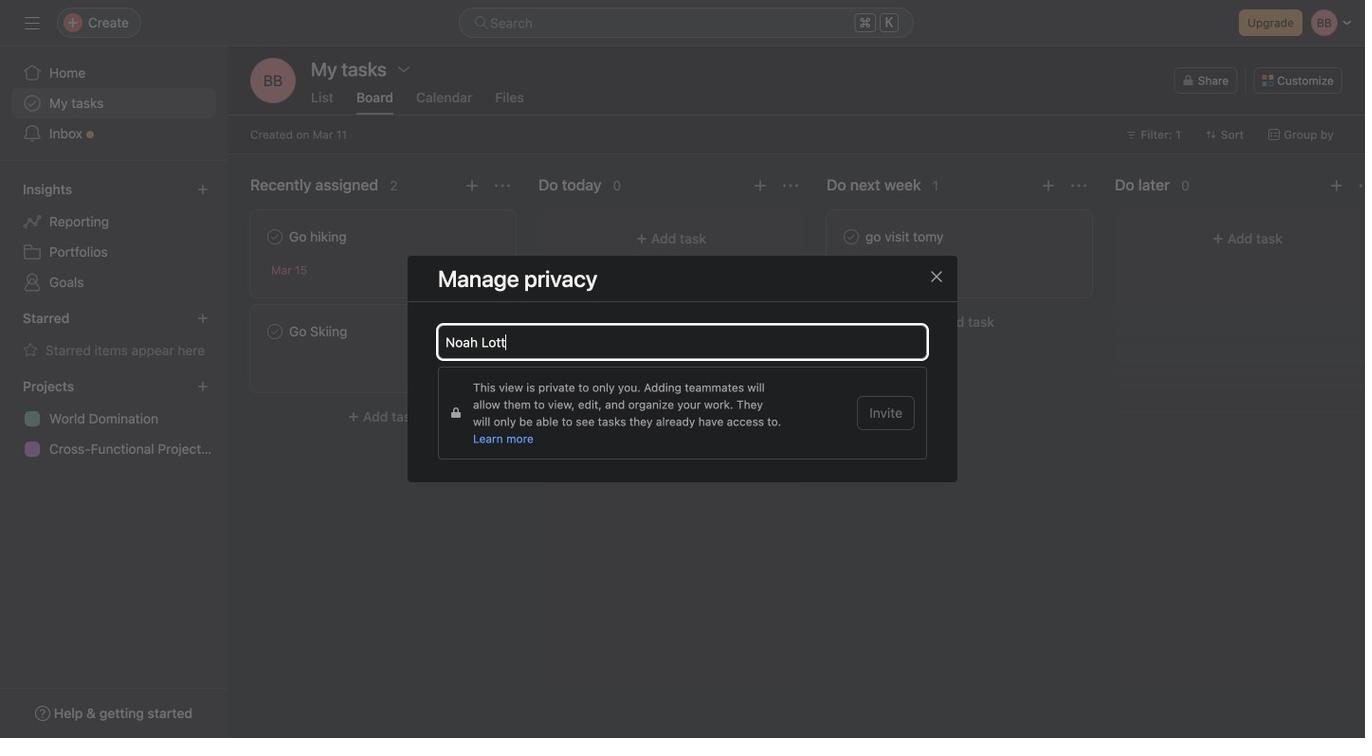 Task type: describe. For each thing, give the bounding box(es) containing it.
mark complete image
[[264, 226, 286, 248]]

2 add task image from the left
[[753, 178, 768, 193]]

1 add task image from the left
[[465, 178, 480, 193]]

add task image
[[1041, 178, 1056, 193]]

3 add task image from the left
[[1330, 178, 1345, 193]]

projects element
[[0, 370, 228, 468]]

mark complete checkbox for first add task image from left
[[264, 226, 286, 248]]

hide sidebar image
[[25, 15, 40, 30]]

view profile settings image
[[250, 58, 296, 103]]

starred element
[[0, 302, 228, 370]]

close image
[[929, 269, 945, 284]]



Task type: vqa. For each thing, say whether or not it's contained in the screenshot.
THE GLOBAL element
yes



Task type: locate. For each thing, give the bounding box(es) containing it.
insights element
[[0, 173, 228, 302]]

Mark complete checkbox
[[264, 226, 286, 248], [840, 226, 863, 248], [264, 321, 286, 343]]

1 vertical spatial mark complete image
[[264, 321, 286, 343]]

0 vertical spatial mark complete image
[[840, 226, 863, 248]]

0 horizontal spatial add task image
[[465, 178, 480, 193]]

mark complete checkbox for add task icon
[[840, 226, 863, 248]]

add task image
[[465, 178, 480, 193], [753, 178, 768, 193], [1330, 178, 1345, 193]]

0 horizontal spatial mark complete image
[[264, 321, 286, 343]]

mark complete image
[[840, 226, 863, 248], [264, 321, 286, 343]]

Add teammates by adding their name or email... text field
[[446, 331, 917, 354]]

2 horizontal spatial add task image
[[1330, 178, 1345, 193]]

global element
[[0, 46, 228, 160]]

1 horizontal spatial add task image
[[753, 178, 768, 193]]

1 horizontal spatial mark complete image
[[840, 226, 863, 248]]



